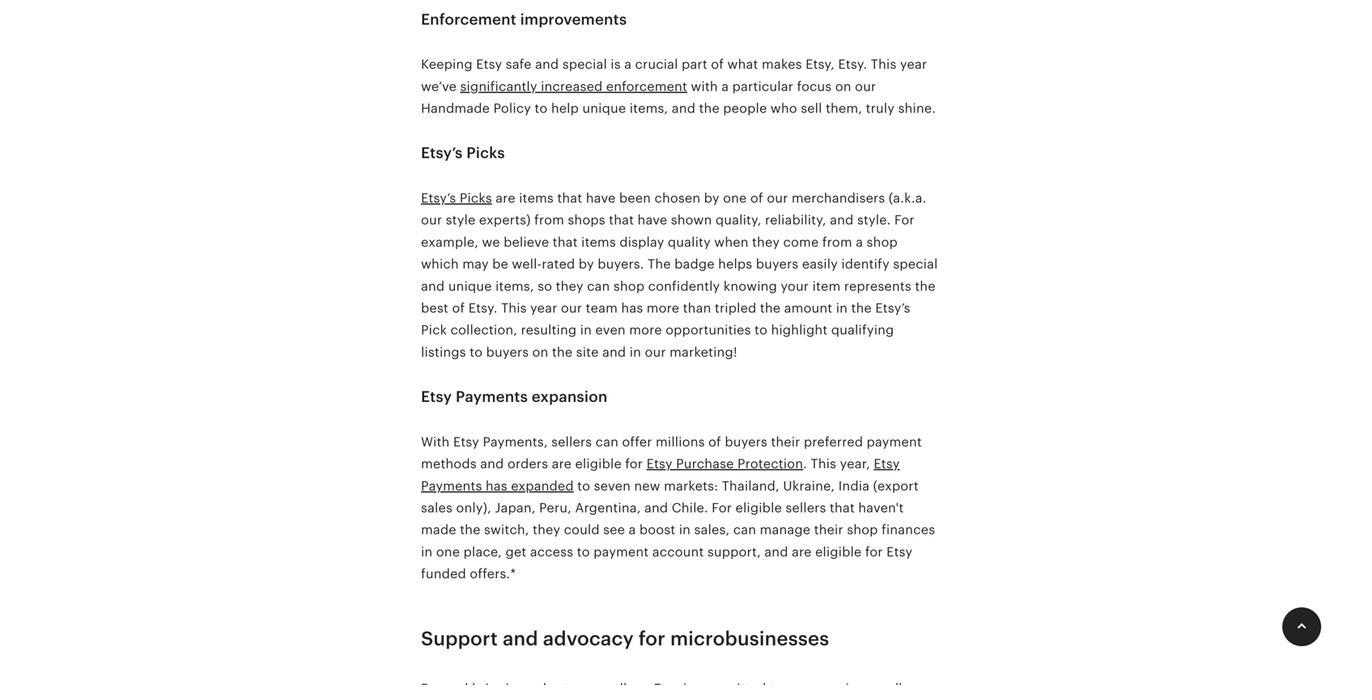 Task type: describe. For each thing, give the bounding box(es) containing it.
them,
[[826, 101, 863, 116]]

etsy's picks link
[[421, 191, 492, 206]]

keeping etsy safe and special is a crucial part of what makes etsy, etsy. this year we've
[[421, 57, 927, 94]]

finances
[[882, 523, 936, 538]]

policy
[[494, 101, 531, 116]]

come
[[784, 235, 819, 250]]

even
[[596, 323, 626, 338]]

payments,
[[483, 435, 548, 450]]

etsy up new
[[647, 457, 673, 472]]

for inside 'to seven new markets: thailand, ukraine, india (export sales only), japan, peru, argentina, and chile. for eligible sellers that haven't made the switch, they could see a boost in sales, can manage their shop finances in one place, get access to payment account support, and are eligible for etsy funded offers.*'
[[712, 501, 732, 516]]

etsy. inside keeping etsy safe and special is a crucial part of what makes etsy, etsy. this year we've
[[839, 57, 868, 72]]

display
[[620, 235, 665, 250]]

haven't
[[859, 501, 904, 516]]

payments for expansion
[[456, 389, 528, 406]]

2 horizontal spatial eligible
[[816, 545, 862, 560]]

etsy's inside are items that have been chosen by one of our merchandisers (a.k.a. our style experts) from shops that have shown quality, reliability, and style. for example,  we believe that items display quality when they come from a shop which may be well-rated by buyers. the badge helps buyers easily identify special and unique items, so they can shop confidently knowing your item represents the best of etsy. this year our team has more than tripled the amount in the etsy's pick collection, resulting in even more opportunities to highlight qualifying listings to buyers on the site and in our marketing!
[[876, 301, 911, 316]]

(export
[[873, 479, 919, 494]]

payment inside 'to seven new markets: thailand, ukraine, india (export sales only), japan, peru, argentina, and chile. for eligible sellers that haven't made the switch, they could see a boost in sales, can manage their shop finances in one place, get access to payment account support, and are eligible for etsy funded offers.*'
[[594, 545, 649, 560]]

that down been
[[609, 213, 634, 228]]

opportunities
[[666, 323, 751, 338]]

payment inside with etsy payments, sellers can offer millions of buyers their preferred payment methods and orders are eligible for
[[867, 435, 922, 450]]

amount
[[784, 301, 833, 316]]

purchase
[[676, 457, 734, 472]]

1 vertical spatial shop
[[614, 279, 645, 294]]

0 horizontal spatial have
[[586, 191, 616, 206]]

significantly increased enforcement link
[[460, 79, 688, 94]]

which
[[421, 257, 459, 272]]

support
[[421, 628, 498, 651]]

year inside keeping etsy safe and special is a crucial part of what makes etsy, etsy. this year we've
[[900, 57, 927, 72]]

this inside are items that have been chosen by one of our merchandisers (a.k.a. our style experts) from shops that have shown quality, reliability, and style. for example,  we believe that items display quality when they come from a shop which may be well-rated by buyers. the badge helps buyers easily identify special and unique items, so they can shop confidently knowing your item represents the best of etsy. this year our team has more than tripled the amount in the etsy's pick collection, resulting in even more opportunities to highlight qualifying listings to buyers on the site and in our marketing!
[[501, 301, 527, 316]]

particular
[[733, 79, 794, 94]]

can inside 'to seven new markets: thailand, ukraine, india (export sales only), japan, peru, argentina, and chile. for eligible sellers that haven't made the switch, they could see a boost in sales, can manage their shop finances in one place, get access to payment account support, and are eligible for etsy funded offers.*'
[[734, 523, 757, 538]]

shown
[[671, 213, 712, 228]]

sell
[[801, 101, 822, 116]]

on inside with a particular focus on our handmade policy to help unique items, and the people who sell them, truly shine.
[[836, 79, 852, 94]]

significantly
[[460, 79, 537, 94]]

the
[[648, 257, 671, 272]]

in down the item
[[836, 301, 848, 316]]

etsy purchase protection . this year,
[[647, 457, 874, 472]]

made
[[421, 523, 457, 538]]

0 vertical spatial from
[[535, 213, 564, 228]]

special inside are items that have been chosen by one of our merchandisers (a.k.a. our style experts) from shops that have shown quality, reliability, and style. for example,  we believe that items display quality when they come from a shop which may be well-rated by buyers. the badge helps buyers easily identify special and unique items, so they can shop confidently knowing your item represents the best of etsy. this year our team has more than tripled the amount in the etsy's pick collection, resulting in even more opportunities to highlight qualifying listings to buyers on the site and in our marketing!
[[894, 257, 938, 272]]

payments for has
[[421, 479, 482, 494]]

who
[[771, 101, 798, 116]]

items, inside are items that have been chosen by one of our merchandisers (a.k.a. our style experts) from shops that have shown quality, reliability, and style. for example,  we believe that items display quality when they come from a shop which may be well-rated by buyers. the badge helps buyers easily identify special and unique items, so they can shop confidently knowing your item represents the best of etsy. this year our team has more than tripled the amount in the etsy's pick collection, resulting in even more opportunities to highlight qualifying listings to buyers on the site and in our marketing!
[[496, 279, 534, 294]]

expanded
[[511, 479, 574, 494]]

and inside with a particular focus on our handmade policy to help unique items, and the people who sell them, truly shine.
[[672, 101, 696, 116]]

support and advocacy for microbusinesses
[[421, 628, 830, 651]]

and inside with etsy payments, sellers can offer millions of buyers their preferred payment methods and orders are eligible for
[[480, 457, 504, 472]]

on inside are items that have been chosen by one of our merchandisers (a.k.a. our style experts) from shops that have shown quality, reliability, and style. for example,  we believe that items display quality when they come from a shop which may be well-rated by buyers. the badge helps buyers easily identify special and unique items, so they can shop confidently knowing your item represents the best of etsy. this year our team has more than tripled the amount in the etsy's pick collection, resulting in even more opportunities to highlight qualifying listings to buyers on the site and in our marketing!
[[533, 345, 549, 360]]

etsy payments has expanded link
[[421, 457, 900, 494]]

increased
[[541, 79, 603, 94]]

and inside keeping etsy safe and special is a crucial part of what makes etsy, etsy. this year we've
[[535, 57, 559, 72]]

with
[[421, 435, 450, 450]]

1 vertical spatial etsy's
[[421, 191, 456, 206]]

1 vertical spatial by
[[579, 257, 594, 272]]

1 horizontal spatial have
[[638, 213, 668, 228]]

enforcement
[[421, 11, 517, 28]]

2 vertical spatial for
[[639, 628, 666, 651]]

expansion
[[532, 389, 608, 406]]

methods
[[421, 457, 477, 472]]

sellers inside with etsy payments, sellers can offer millions of buyers their preferred payment methods and orders are eligible for
[[552, 435, 592, 450]]

than
[[683, 301, 711, 316]]

badge
[[675, 257, 715, 272]]

shops
[[568, 213, 606, 228]]

marketing!
[[670, 345, 738, 360]]

sales,
[[694, 523, 730, 538]]

reliability,
[[765, 213, 827, 228]]

etsy inside keeping etsy safe and special is a crucial part of what makes etsy, etsy. this year we've
[[476, 57, 502, 72]]

could
[[564, 523, 600, 538]]

etsy,
[[806, 57, 835, 72]]

one inside are items that have been chosen by one of our merchandisers (a.k.a. our style experts) from shops that have shown quality, reliability, and style. for example,  we believe that items display quality when they come from a shop which may be well-rated by buyers. the badge helps buyers easily identify special and unique items, so they can shop confidently knowing your item represents the best of etsy. this year our team has more than tripled the amount in the etsy's pick collection, resulting in even more opportunities to highlight qualifying listings to buyers on the site and in our marketing!
[[723, 191, 747, 206]]

knowing
[[724, 279, 777, 294]]

a inside are items that have been chosen by one of our merchandisers (a.k.a. our style experts) from shops that have shown quality, reliability, and style. for example,  we believe that items display quality when they come from a shop which may be well-rated by buyers. the badge helps buyers easily identify special and unique items, so they can shop confidently knowing your item represents the best of etsy. this year our team has more than tripled the amount in the etsy's pick collection, resulting in even more opportunities to highlight qualifying listings to buyers on the site and in our marketing!
[[856, 235, 863, 250]]

preferred
[[804, 435, 863, 450]]

funded
[[421, 567, 466, 582]]

0 vertical spatial they
[[752, 235, 780, 250]]

1 horizontal spatial this
[[811, 457, 837, 472]]

etsy inside with etsy payments, sellers can offer millions of buyers their preferred payment methods and orders are eligible for
[[453, 435, 479, 450]]

eligible for can
[[575, 457, 622, 472]]

1 vertical spatial more
[[629, 323, 662, 338]]

with a particular focus on our handmade policy to help unique items, and the people who sell them, truly shine.
[[421, 79, 936, 116]]

their inside 'to seven new markets: thailand, ukraine, india (export sales only), japan, peru, argentina, and chile. for eligible sellers that haven't made the switch, they could see a boost in sales, can manage their shop finances in one place, get access to payment account support, and are eligible for etsy funded offers.*'
[[814, 523, 844, 538]]

that inside 'to seven new markets: thailand, ukraine, india (export sales only), japan, peru, argentina, and chile. for eligible sellers that haven't made the switch, they could see a boost in sales, can manage their shop finances in one place, get access to payment account support, and are eligible for etsy funded offers.*'
[[830, 501, 855, 516]]

seven
[[594, 479, 631, 494]]

0 vertical spatial items
[[519, 191, 554, 206]]

shine.
[[899, 101, 936, 116]]

safe
[[506, 57, 532, 72]]

our left marketing!
[[645, 345, 666, 360]]

so
[[538, 279, 552, 294]]

etsy payments expansion
[[421, 389, 608, 406]]

etsy up with
[[421, 389, 452, 406]]

see
[[603, 523, 625, 538]]

unique inside with a particular focus on our handmade policy to help unique items, and the people who sell them, truly shine.
[[583, 101, 626, 116]]

sellers inside 'to seven new markets: thailand, ukraine, india (export sales only), japan, peru, argentina, and chile. for eligible sellers that haven't made the switch, they could see a boost in sales, can manage their shop finances in one place, get access to payment account support, and are eligible for etsy funded offers.*'
[[786, 501, 826, 516]]

year,
[[840, 457, 871, 472]]

be
[[492, 257, 509, 272]]

year inside are items that have been chosen by one of our merchandisers (a.k.a. our style experts) from shops that have shown quality, reliability, and style. for example,  we believe that items display quality when they come from a shop which may be well-rated by buyers. the badge helps buyers easily identify special and unique items, so they can shop confidently knowing your item represents the best of etsy. this year our team has more than tripled the amount in the etsy's pick collection, resulting in even more opportunities to highlight qualifying listings to buyers on the site and in our marketing!
[[531, 301, 558, 316]]

account
[[653, 545, 704, 560]]

microbusinesses
[[671, 628, 830, 651]]

special inside keeping etsy safe and special is a crucial part of what makes etsy, etsy. this year we've
[[563, 57, 607, 72]]

1 vertical spatial picks
[[460, 191, 492, 206]]

experts)
[[479, 213, 531, 228]]

can inside with etsy payments, sellers can offer millions of buyers their preferred payment methods and orders are eligible for
[[596, 435, 619, 450]]

that up shops
[[557, 191, 583, 206]]

improvements
[[520, 11, 627, 28]]

that up 'rated'
[[553, 235, 578, 250]]

peru,
[[539, 501, 572, 516]]

is
[[611, 57, 621, 72]]

our up reliability,
[[767, 191, 788, 206]]

style.
[[858, 213, 891, 228]]

1 etsy's picks from the top
[[421, 145, 505, 162]]

style
[[446, 213, 476, 228]]

offer
[[622, 435, 652, 450]]

sales
[[421, 501, 453, 516]]

may
[[463, 257, 489, 272]]

buyers.
[[598, 257, 644, 272]]

our left team
[[561, 301, 582, 316]]

items, inside with a particular focus on our handmade policy to help unique items, and the people who sell them, truly shine.
[[630, 101, 668, 116]]

what
[[728, 57, 759, 72]]

well-
[[512, 257, 542, 272]]

tripled
[[715, 301, 757, 316]]

for inside with etsy payments, sellers can offer millions of buyers their preferred payment methods and orders are eligible for
[[625, 457, 643, 472]]

new
[[634, 479, 661, 494]]

the left site
[[552, 345, 573, 360]]

switch,
[[484, 523, 529, 538]]

site
[[576, 345, 599, 360]]



Task type: vqa. For each thing, say whether or not it's contained in the screenshot.
Etsy'S Picks
yes



Task type: locate. For each thing, give the bounding box(es) containing it.
place,
[[464, 545, 502, 560]]

by
[[704, 191, 720, 206], [579, 257, 594, 272]]

shop down style.
[[867, 235, 898, 250]]

identify
[[842, 257, 890, 272]]

this up collection,
[[501, 301, 527, 316]]

best
[[421, 301, 449, 316]]

1 vertical spatial payment
[[594, 545, 649, 560]]

has up japan,
[[486, 479, 508, 494]]

truly
[[866, 101, 895, 116]]

that
[[557, 191, 583, 206], [609, 213, 634, 228], [553, 235, 578, 250], [830, 501, 855, 516]]

in down made
[[421, 545, 433, 560]]

1 horizontal spatial payment
[[867, 435, 922, 450]]

the
[[699, 101, 720, 116], [915, 279, 936, 294], [760, 301, 781, 316], [852, 301, 872, 316], [552, 345, 573, 360], [460, 523, 481, 538]]

1 horizontal spatial their
[[814, 523, 844, 538]]

0 vertical spatial on
[[836, 79, 852, 94]]

in up site
[[580, 323, 592, 338]]

0 vertical spatial special
[[563, 57, 607, 72]]

eligible down haven't
[[816, 545, 862, 560]]

0 horizontal spatial payment
[[594, 545, 649, 560]]

and down manage
[[765, 545, 789, 560]]

thailand,
[[722, 479, 780, 494]]

1 horizontal spatial unique
[[583, 101, 626, 116]]

etsy's down "handmade"
[[421, 145, 463, 162]]

can inside are items that have been chosen by one of our merchandisers (a.k.a. our style experts) from shops that have shown quality, reliability, and style. for example,  we believe that items display quality when they come from a shop which may be well-rated by buyers. the badge helps buyers easily identify special and unique items, so they can shop confidently knowing your item represents the best of etsy. this year our team has more than tripled the amount in the etsy's pick collection, resulting in even more opportunities to highlight qualifying listings to buyers on the site and in our marketing!
[[587, 279, 610, 294]]

0 vertical spatial etsy's
[[421, 145, 463, 162]]

one up the funded
[[436, 545, 460, 560]]

advocacy
[[543, 628, 634, 651]]

1 vertical spatial are
[[552, 457, 572, 472]]

0 vertical spatial sellers
[[552, 435, 592, 450]]

item
[[813, 279, 841, 294]]

crucial
[[635, 57, 678, 72]]

0 vertical spatial for
[[895, 213, 915, 228]]

to left seven
[[578, 479, 591, 494]]

1 horizontal spatial items,
[[630, 101, 668, 116]]

one inside 'to seven new markets: thailand, ukraine, india (export sales only), japan, peru, argentina, and chile. for eligible sellers that haven't made the switch, they could see a boost in sales, can manage their shop finances in one place, get access to payment account support, and are eligible for etsy funded offers.*'
[[436, 545, 460, 560]]

a inside with a particular focus on our handmade policy to help unique items, and the people who sell them, truly shine.
[[722, 79, 729, 94]]

that down the india
[[830, 501, 855, 516]]

0 horizontal spatial items
[[519, 191, 554, 206]]

etsy's picks down "handmade"
[[421, 145, 505, 162]]

of right best
[[452, 301, 465, 316]]

1 horizontal spatial special
[[894, 257, 938, 272]]

1 horizontal spatial has
[[622, 301, 643, 316]]

0 horizontal spatial from
[[535, 213, 564, 228]]

0 horizontal spatial their
[[771, 435, 801, 450]]

they inside 'to seven new markets: thailand, ukraine, india (export sales only), japan, peru, argentina, and chile. for eligible sellers that haven't made the switch, they could see a boost in sales, can manage their shop finances in one place, get access to payment account support, and are eligible for etsy funded offers.*'
[[533, 523, 561, 538]]

items, down well-
[[496, 279, 534, 294]]

payments inside etsy payments has expanded
[[421, 479, 482, 494]]

etsy purchase protection link
[[647, 457, 804, 472]]

year up shine.
[[900, 57, 927, 72]]

a inside 'to seven new markets: thailand, ukraine, india (export sales only), japan, peru, argentina, and chile. for eligible sellers that haven't made the switch, they could see a boost in sales, can manage their shop finances in one place, get access to payment account support, and are eligible for etsy funded offers.*'
[[629, 523, 636, 538]]

have up shops
[[586, 191, 616, 206]]

0 horizontal spatial sellers
[[552, 435, 592, 450]]

of right part in the right top of the page
[[711, 57, 724, 72]]

2 vertical spatial buyers
[[725, 435, 768, 450]]

their right manage
[[814, 523, 844, 538]]

0 horizontal spatial has
[[486, 479, 508, 494]]

chile.
[[672, 501, 708, 516]]

resulting
[[521, 323, 577, 338]]

this inside keeping etsy safe and special is a crucial part of what makes etsy, etsy. this year we've
[[871, 57, 897, 72]]

0 horizontal spatial special
[[563, 57, 607, 72]]

2 vertical spatial etsy's
[[876, 301, 911, 316]]

1 horizontal spatial are
[[552, 457, 572, 472]]

1 horizontal spatial for
[[895, 213, 915, 228]]

from up believe
[[535, 213, 564, 228]]

eligible up seven
[[575, 457, 622, 472]]

has inside etsy payments has expanded
[[486, 479, 508, 494]]

more down confidently
[[647, 301, 680, 316]]

0 horizontal spatial etsy.
[[469, 301, 498, 316]]

offers.*
[[470, 567, 516, 582]]

a right the see
[[629, 523, 636, 538]]

1 vertical spatial this
[[501, 301, 527, 316]]

and right support
[[503, 628, 538, 651]]

of up purchase
[[709, 435, 722, 450]]

have up display
[[638, 213, 668, 228]]

0 vertical spatial year
[[900, 57, 927, 72]]

buyers inside with etsy payments, sellers can offer millions of buyers their preferred payment methods and orders are eligible for
[[725, 435, 768, 450]]

and right safe
[[535, 57, 559, 72]]

this up truly
[[871, 57, 897, 72]]

0 vertical spatial their
[[771, 435, 801, 450]]

items down shops
[[582, 235, 616, 250]]

1 vertical spatial special
[[894, 257, 938, 272]]

0 vertical spatial by
[[704, 191, 720, 206]]

orders
[[508, 457, 548, 472]]

1 vertical spatial for
[[712, 501, 732, 516]]

special up represents
[[894, 257, 938, 272]]

to down collection,
[[470, 345, 483, 360]]

on
[[836, 79, 852, 94], [533, 345, 549, 360]]

easily
[[802, 257, 838, 272]]

1 horizontal spatial by
[[704, 191, 720, 206]]

1 horizontal spatial items
[[582, 235, 616, 250]]

only),
[[456, 501, 492, 516]]

buyers down collection,
[[486, 345, 529, 360]]

1 vertical spatial one
[[436, 545, 460, 560]]

2 vertical spatial are
[[792, 545, 812, 560]]

to inside with a particular focus on our handmade policy to help unique items, and the people who sell them, truly shine.
[[535, 101, 548, 116]]

etsy down finances
[[887, 545, 913, 560]]

eligible for thailand,
[[736, 501, 782, 516]]

payments down methods
[[421, 479, 482, 494]]

our up example,
[[421, 213, 442, 228]]

significantly increased enforcement
[[460, 79, 688, 94]]

picks up the style
[[460, 191, 492, 206]]

2 vertical spatial eligible
[[816, 545, 862, 560]]

year
[[900, 57, 927, 72], [531, 301, 558, 316]]

0 vertical spatial buyers
[[756, 257, 799, 272]]

are
[[496, 191, 516, 206], [552, 457, 572, 472], [792, 545, 812, 560]]

a right the is
[[625, 57, 632, 72]]

for right 'advocacy'
[[639, 628, 666, 651]]

2 vertical spatial they
[[533, 523, 561, 538]]

0 horizontal spatial by
[[579, 257, 594, 272]]

the up qualifying on the right top of page
[[852, 301, 872, 316]]

a up identify
[[856, 235, 863, 250]]

0 vertical spatial picks
[[467, 145, 505, 162]]

2 vertical spatial this
[[811, 457, 837, 472]]

can up support,
[[734, 523, 757, 538]]

buyers
[[756, 257, 799, 272], [486, 345, 529, 360], [725, 435, 768, 450]]

for
[[895, 213, 915, 228], [712, 501, 732, 516]]

they
[[752, 235, 780, 250], [556, 279, 584, 294], [533, 523, 561, 538]]

to down could
[[577, 545, 590, 560]]

1 vertical spatial items,
[[496, 279, 534, 294]]

for down (a.k.a.
[[895, 213, 915, 228]]

etsy
[[476, 57, 502, 72], [421, 389, 452, 406], [453, 435, 479, 450], [647, 457, 673, 472], [874, 457, 900, 472], [887, 545, 913, 560]]

the down knowing at the right of page
[[760, 301, 781, 316]]

makes
[[762, 57, 802, 72]]

pick
[[421, 323, 447, 338]]

people
[[723, 101, 767, 116]]

0 horizontal spatial for
[[712, 501, 732, 516]]

a inside keeping etsy safe and special is a crucial part of what makes etsy, etsy. this year we've
[[625, 57, 632, 72]]

has inside are items that have been chosen by one of our merchandisers (a.k.a. our style experts) from shops that have shown quality, reliability, and style. for example,  we believe that items display quality when they come from a shop which may be well-rated by buyers. the badge helps buyers easily identify special and unique items, so they can shop confidently knowing your item represents the best of etsy. this year our team has more than tripled the amount in the etsy's pick collection, resulting in even more opportunities to highlight qualifying listings to buyers on the site and in our marketing!
[[622, 301, 643, 316]]

payment down the see
[[594, 545, 649, 560]]

0 horizontal spatial on
[[533, 345, 549, 360]]

enforcement
[[606, 79, 688, 94]]

0 vertical spatial unique
[[583, 101, 626, 116]]

and down payments,
[[480, 457, 504, 472]]

1 vertical spatial unique
[[448, 279, 492, 294]]

in right site
[[630, 345, 641, 360]]

and down with
[[672, 101, 696, 116]]

and down merchandisers
[[830, 213, 854, 228]]

for down finances
[[866, 545, 883, 560]]

1 vertical spatial etsy.
[[469, 301, 498, 316]]

the right represents
[[915, 279, 936, 294]]

represents
[[845, 279, 912, 294]]

buyers up etsy purchase protection . this year,
[[725, 435, 768, 450]]

this right .
[[811, 457, 837, 472]]

1 vertical spatial sellers
[[786, 501, 826, 516]]

1 vertical spatial they
[[556, 279, 584, 294]]

0 vertical spatial payment
[[867, 435, 922, 450]]

can
[[587, 279, 610, 294], [596, 435, 619, 450], [734, 523, 757, 538]]

a right with
[[722, 79, 729, 94]]

items
[[519, 191, 554, 206], [582, 235, 616, 250]]

enforcement improvements
[[421, 11, 627, 28]]

japan,
[[495, 501, 536, 516]]

they up access
[[533, 523, 561, 538]]

0 vertical spatial items,
[[630, 101, 668, 116]]

special up significantly increased enforcement
[[563, 57, 607, 72]]

0 horizontal spatial eligible
[[575, 457, 622, 472]]

part
[[682, 57, 708, 72]]

are inside are items that have been chosen by one of our merchandisers (a.k.a. our style experts) from shops that have shown quality, reliability, and style. for example,  we believe that items display quality when they come from a shop which may be well-rated by buyers. the badge helps buyers easily identify special and unique items, so they can shop confidently knowing your item represents the best of etsy. this year our team has more than tripled the amount in the etsy's pick collection, resulting in even more opportunities to highlight qualifying listings to buyers on the site and in our marketing!
[[496, 191, 516, 206]]

1 vertical spatial from
[[823, 235, 853, 250]]

picks down policy
[[467, 145, 505, 162]]

etsy payments has expanded
[[421, 457, 900, 494]]

eligible inside with etsy payments, sellers can offer millions of buyers their preferred payment methods and orders are eligible for
[[575, 457, 622, 472]]

0 vertical spatial payments
[[456, 389, 528, 406]]

1 vertical spatial can
[[596, 435, 619, 450]]

your
[[781, 279, 809, 294]]

believe
[[504, 235, 549, 250]]

1 vertical spatial their
[[814, 523, 844, 538]]

a
[[625, 57, 632, 72], [722, 79, 729, 94], [856, 235, 863, 250], [629, 523, 636, 538]]

1 horizontal spatial from
[[823, 235, 853, 250]]

1 horizontal spatial one
[[723, 191, 747, 206]]

items, down enforcement
[[630, 101, 668, 116]]

1 horizontal spatial sellers
[[786, 501, 826, 516]]

their up protection
[[771, 435, 801, 450]]

1 vertical spatial eligible
[[736, 501, 782, 516]]

0 horizontal spatial items,
[[496, 279, 534, 294]]

1 vertical spatial for
[[866, 545, 883, 560]]

for inside are items that have been chosen by one of our merchandisers (a.k.a. our style experts) from shops that have shown quality, reliability, and style. for example,  we believe that items display quality when they come from a shop which may be well-rated by buyers. the badge helps buyers easily identify special and unique items, so they can shop confidently knowing your item represents the best of etsy. this year our team has more than tripled the amount in the etsy's pick collection, resulting in even more opportunities to highlight qualifying listings to buyers on the site and in our marketing!
[[895, 213, 915, 228]]

0 vertical spatial etsy's picks
[[421, 145, 505, 162]]

manage
[[760, 523, 811, 538]]

we've
[[421, 79, 457, 94]]

0 vertical spatial can
[[587, 279, 610, 294]]

etsy's up the style
[[421, 191, 456, 206]]

0 vertical spatial more
[[647, 301, 680, 316]]

shop down buyers. in the left of the page
[[614, 279, 645, 294]]

and up best
[[421, 279, 445, 294]]

when
[[715, 235, 749, 250]]

.
[[804, 457, 807, 472]]

can left offer
[[596, 435, 619, 450]]

we
[[482, 235, 500, 250]]

0 vertical spatial shop
[[867, 235, 898, 250]]

the inside 'to seven new markets: thailand, ukraine, india (export sales only), japan, peru, argentina, and chile. for eligible sellers that haven't made the switch, they could see a boost in sales, can manage their shop finances in one place, get access to payment account support, and are eligible for etsy funded offers.*'
[[460, 523, 481, 538]]

etsy up significantly
[[476, 57, 502, 72]]

are inside 'to seven new markets: thailand, ukraine, india (export sales only), japan, peru, argentina, and chile. for eligible sellers that haven't made the switch, they could see a boost in sales, can manage their shop finances in one place, get access to payment account support, and are eligible for etsy funded offers.*'
[[792, 545, 812, 560]]

and up boost
[[645, 501, 668, 516]]

are up "expanded"
[[552, 457, 572, 472]]

eligible down thailand,
[[736, 501, 782, 516]]

etsy up (export
[[874, 457, 900, 472]]

0 vertical spatial are
[[496, 191, 516, 206]]

unique down may
[[448, 279, 492, 294]]

for up sales, at the right bottom of the page
[[712, 501, 732, 516]]

ukraine,
[[783, 479, 835, 494]]

on up them,
[[836, 79, 852, 94]]

in down chile.
[[679, 523, 691, 538]]

0 horizontal spatial this
[[501, 301, 527, 316]]

the inside with a particular focus on our handmade policy to help unique items, and the people who sell them, truly shine.
[[699, 101, 720, 116]]

1 vertical spatial payments
[[421, 479, 482, 494]]

etsy inside etsy payments has expanded
[[874, 457, 900, 472]]

2 horizontal spatial this
[[871, 57, 897, 72]]

2 etsy's picks from the top
[[421, 191, 492, 206]]

for
[[625, 457, 643, 472], [866, 545, 883, 560], [639, 628, 666, 651]]

access
[[530, 545, 574, 560]]

collection,
[[451, 323, 518, 338]]

the down only),
[[460, 523, 481, 538]]

our
[[855, 79, 877, 94], [767, 191, 788, 206], [421, 213, 442, 228], [561, 301, 582, 316], [645, 345, 666, 360]]

are inside with etsy payments, sellers can offer millions of buyers their preferred payment methods and orders are eligible for
[[552, 457, 572, 472]]

to down tripled at the top right
[[755, 323, 768, 338]]

they right so
[[556, 279, 584, 294]]

0 vertical spatial have
[[586, 191, 616, 206]]

eligible
[[575, 457, 622, 472], [736, 501, 782, 516], [816, 545, 862, 560]]

india
[[839, 479, 870, 494]]

been
[[619, 191, 651, 206]]

of inside with etsy payments, sellers can offer millions of buyers their preferred payment methods and orders are eligible for
[[709, 435, 722, 450]]

etsy. inside are items that have been chosen by one of our merchandisers (a.k.a. our style experts) from shops that have shown quality, reliability, and style. for example,  we believe that items display quality when they come from a shop which may be well-rated by buyers. the badge helps buyers easily identify special and unique items, so they can shop confidently knowing your item represents the best of etsy. this year our team has more than tripled the amount in the etsy's pick collection, resulting in even more opportunities to highlight qualifying listings to buyers on the site and in our marketing!
[[469, 301, 498, 316]]

0 vertical spatial has
[[622, 301, 643, 316]]

etsy. right etsy,
[[839, 57, 868, 72]]

qualifying
[[832, 323, 894, 338]]

2 vertical spatial can
[[734, 523, 757, 538]]

more right the even
[[629, 323, 662, 338]]

1 vertical spatial etsy's picks
[[421, 191, 492, 206]]

with
[[691, 79, 718, 94]]

sellers down 'ukraine,'
[[786, 501, 826, 516]]

2 vertical spatial shop
[[847, 523, 878, 538]]

has
[[622, 301, 643, 316], [486, 479, 508, 494]]

merchandisers
[[792, 191, 885, 206]]

for down offer
[[625, 457, 643, 472]]

unique down significantly increased enforcement
[[583, 101, 626, 116]]

1 horizontal spatial year
[[900, 57, 927, 72]]

0 vertical spatial etsy.
[[839, 57, 868, 72]]

support,
[[708, 545, 761, 560]]

protection
[[738, 457, 804, 472]]

keeping
[[421, 57, 473, 72]]

are items that have been chosen by one of our merchandisers (a.k.a. our style experts) from shops that have shown quality, reliability, and style. for example,  we believe that items display quality when they come from a shop which may be well-rated by buyers. the badge helps buyers easily identify special and unique items, so they can shop confidently knowing your item represents the best of etsy. this year our team has more than tripled the amount in the etsy's pick collection, resulting in even more opportunities to highlight qualifying listings to buyers on the site and in our marketing!
[[421, 191, 938, 360]]

from
[[535, 213, 564, 228], [823, 235, 853, 250]]

etsy up methods
[[453, 435, 479, 450]]

millions
[[656, 435, 705, 450]]

unique inside are items that have been chosen by one of our merchandisers (a.k.a. our style experts) from shops that have shown quality, reliability, and style. for example,  we believe that items display quality when they come from a shop which may be well-rated by buyers. the badge helps buyers easily identify special and unique items, so they can shop confidently knowing your item represents the best of etsy. this year our team has more than tripled the amount in the etsy's pick collection, resulting in even more opportunities to highlight qualifying listings to buyers on the site and in our marketing!
[[448, 279, 492, 294]]

of up quality,
[[751, 191, 764, 206]]

chosen
[[655, 191, 701, 206]]

1 horizontal spatial etsy.
[[839, 57, 868, 72]]

their inside with etsy payments, sellers can offer millions of buyers their preferred payment methods and orders are eligible for
[[771, 435, 801, 450]]

buyers up your
[[756, 257, 799, 272]]

1 vertical spatial year
[[531, 301, 558, 316]]

by up shown
[[704, 191, 720, 206]]

etsy inside 'to seven new markets: thailand, ukraine, india (export sales only), japan, peru, argentina, and chile. for eligible sellers that haven't made the switch, they could see a boost in sales, can manage their shop finances in one place, get access to payment account support, and are eligible for etsy funded offers.*'
[[887, 545, 913, 560]]

1 vertical spatial items
[[582, 235, 616, 250]]

0 vertical spatial for
[[625, 457, 643, 472]]

etsy's down represents
[[876, 301, 911, 316]]

1 horizontal spatial eligible
[[736, 501, 782, 516]]

0 horizontal spatial one
[[436, 545, 460, 560]]

get
[[506, 545, 527, 560]]

and down the even
[[603, 345, 626, 360]]

2 horizontal spatial are
[[792, 545, 812, 560]]

quality,
[[716, 213, 762, 228]]

1 vertical spatial buyers
[[486, 345, 529, 360]]

are down manage
[[792, 545, 812, 560]]

our inside with a particular focus on our handmade policy to help unique items, and the people who sell them, truly shine.
[[855, 79, 877, 94]]

0 horizontal spatial are
[[496, 191, 516, 206]]

year down so
[[531, 301, 558, 316]]

has right team
[[622, 301, 643, 316]]

the down with
[[699, 101, 720, 116]]

payment up (export
[[867, 435, 922, 450]]

shop down haven't
[[847, 523, 878, 538]]

items up the experts)
[[519, 191, 554, 206]]

of inside keeping etsy safe and special is a crucial part of what makes etsy, etsy. this year we've
[[711, 57, 724, 72]]

confidently
[[648, 279, 720, 294]]

0 vertical spatial one
[[723, 191, 747, 206]]

rated
[[542, 257, 575, 272]]

to left help
[[535, 101, 548, 116]]

quality
[[668, 235, 711, 250]]

0 vertical spatial eligible
[[575, 457, 622, 472]]

(a.k.a.
[[889, 191, 927, 206]]

and
[[535, 57, 559, 72], [672, 101, 696, 116], [830, 213, 854, 228], [421, 279, 445, 294], [603, 345, 626, 360], [480, 457, 504, 472], [645, 501, 668, 516], [765, 545, 789, 560], [503, 628, 538, 651]]

by right 'rated'
[[579, 257, 594, 272]]

for inside 'to seven new markets: thailand, ukraine, india (export sales only), japan, peru, argentina, and chile. for eligible sellers that haven't made the switch, they could see a boost in sales, can manage their shop finances in one place, get access to payment account support, and are eligible for etsy funded offers.*'
[[866, 545, 883, 560]]

1 vertical spatial has
[[486, 479, 508, 494]]

shop inside 'to seven new markets: thailand, ukraine, india (export sales only), japan, peru, argentina, and chile. for eligible sellers that haven't made the switch, they could see a boost in sales, can manage their shop finances in one place, get access to payment account support, and are eligible for etsy funded offers.*'
[[847, 523, 878, 538]]



